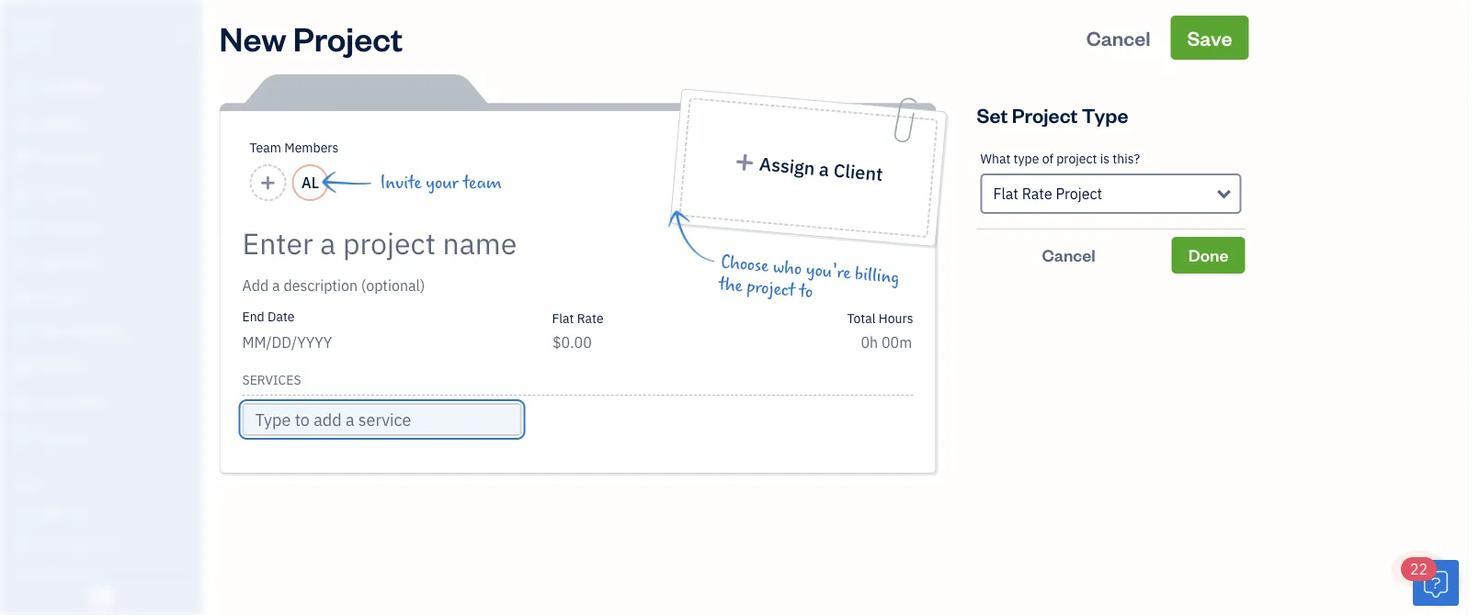 Task type: describe. For each thing, give the bounding box(es) containing it.
to
[[799, 282, 814, 303]]

total hours
[[847, 310, 913, 327]]

done
[[1188, 245, 1229, 266]]

estimate image
[[12, 150, 34, 168]]

Hourly Budget text field
[[861, 333, 913, 353]]

team members
[[250, 139, 339, 156]]

cancel for cancel button to the top
[[1086, 24, 1151, 51]]

type
[[1014, 150, 1039, 167]]

hours
[[879, 310, 913, 327]]

is
[[1100, 150, 1110, 167]]

rate for flat rate project
[[1022, 184, 1052, 204]]

date
[[268, 308, 295, 325]]

of
[[1042, 150, 1054, 167]]

owner
[[15, 37, 49, 51]]

money image
[[12, 359, 34, 378]]

Type to add a service text field
[[244, 405, 520, 435]]

what
[[981, 150, 1011, 167]]

team
[[250, 139, 281, 156]]

services
[[242, 372, 301, 389]]

plus image
[[733, 152, 756, 172]]

choose who you're billing the project to
[[718, 253, 901, 303]]

main element
[[0, 0, 248, 616]]

invite
[[380, 173, 422, 193]]

resource center badge image
[[1413, 561, 1459, 607]]

assign a client button
[[679, 97, 938, 238]]

items and services image
[[14, 535, 197, 550]]

project for new
[[293, 16, 403, 59]]

the
[[718, 275, 744, 297]]

type
[[1082, 102, 1129, 128]]

invoice image
[[12, 185, 34, 203]]

End date in  format text field
[[242, 333, 466, 353]]

add team member image
[[260, 172, 276, 194]]

set project type
[[977, 102, 1129, 128]]

al
[[302, 173, 319, 193]]

what type of project is this?
[[981, 150, 1140, 167]]

1 vertical spatial cancel button
[[977, 237, 1161, 274]]

0 vertical spatial project
[[1057, 150, 1097, 167]]

flat rate project
[[993, 184, 1103, 204]]

you're
[[805, 260, 852, 284]]

payment image
[[12, 220, 34, 238]]

save
[[1187, 24, 1232, 51]]

project for set
[[1012, 102, 1078, 128]]

rate for flat rate
[[577, 310, 604, 327]]

this?
[[1113, 150, 1140, 167]]

cancel for the bottommost cancel button
[[1042, 245, 1096, 266]]

members
[[284, 139, 339, 156]]

flat rate
[[552, 310, 604, 327]]

team members image
[[14, 506, 197, 520]]

project image
[[12, 290, 34, 308]]

22 button
[[1401, 558, 1459, 607]]



Task type: locate. For each thing, give the bounding box(es) containing it.
who
[[772, 257, 803, 280]]

report image
[[12, 429, 34, 448]]

1 horizontal spatial flat
[[993, 184, 1019, 204]]

billing
[[854, 264, 901, 288]]

what type of project is this? element
[[977, 137, 1245, 230]]

cancel up type
[[1086, 24, 1151, 51]]

rate
[[1022, 184, 1052, 204], [577, 310, 604, 327]]

total
[[847, 310, 876, 327]]

assign a client
[[759, 152, 884, 186]]

project left the to
[[746, 277, 796, 301]]

2 vertical spatial project
[[1056, 184, 1103, 204]]

flat down what
[[993, 184, 1019, 204]]

a
[[818, 157, 830, 182]]

client
[[833, 158, 884, 186]]

1 vertical spatial project
[[746, 277, 796, 301]]

Project Description text field
[[242, 275, 748, 297]]

bank connections image
[[14, 564, 197, 579]]

expense image
[[12, 255, 34, 273]]

flat up "amount (usd)" 'text field'
[[552, 310, 574, 327]]

apple
[[15, 16, 54, 35]]

done button
[[1172, 237, 1245, 274]]

project inside the flat rate project field
[[1056, 184, 1103, 204]]

invite your team
[[380, 173, 502, 193]]

0 horizontal spatial project
[[746, 277, 796, 301]]

0 vertical spatial rate
[[1022, 184, 1052, 204]]

new
[[219, 16, 287, 59]]

cancel button
[[1070, 16, 1167, 60], [977, 237, 1161, 274]]

project
[[1057, 150, 1097, 167], [746, 277, 796, 301]]

Project Name text field
[[242, 225, 748, 262]]

0 vertical spatial cancel
[[1086, 24, 1151, 51]]

cancel down flat rate project
[[1042, 245, 1096, 266]]

cancel button down flat rate project
[[977, 237, 1161, 274]]

set
[[977, 102, 1008, 128]]

1 vertical spatial rate
[[577, 310, 604, 327]]

0 vertical spatial project
[[293, 16, 403, 59]]

new project
[[219, 16, 403, 59]]

1 horizontal spatial project
[[1057, 150, 1097, 167]]

freshbooks image
[[86, 587, 116, 609]]

Project Type field
[[981, 174, 1242, 214]]

apps image
[[14, 476, 197, 491]]

project inside choose who you're billing the project to
[[746, 277, 796, 301]]

0 vertical spatial cancel button
[[1070, 16, 1167, 60]]

flat inside field
[[993, 184, 1019, 204]]

1 horizontal spatial rate
[[1022, 184, 1052, 204]]

1 vertical spatial cancel
[[1042, 245, 1096, 266]]

assign
[[759, 152, 816, 180]]

chart image
[[12, 394, 34, 413]]

0 vertical spatial flat
[[993, 184, 1019, 204]]

choose
[[720, 253, 770, 277]]

0 horizontal spatial rate
[[577, 310, 604, 327]]

dashboard image
[[12, 80, 34, 98]]

team
[[463, 173, 502, 193]]

rate up "amount (usd)" 'text field'
[[577, 310, 604, 327]]

rate inside the flat rate project field
[[1022, 184, 1052, 204]]

rate down of
[[1022, 184, 1052, 204]]

project
[[293, 16, 403, 59], [1012, 102, 1078, 128], [1056, 184, 1103, 204]]

22
[[1410, 560, 1428, 580]]

apple owner
[[15, 16, 54, 51]]

save button
[[1171, 16, 1249, 60]]

client image
[[12, 115, 34, 133]]

1 vertical spatial flat
[[552, 310, 574, 327]]

your
[[426, 173, 459, 193]]

flat for flat rate project
[[993, 184, 1019, 204]]

cancel button up type
[[1070, 16, 1167, 60]]

1 vertical spatial project
[[1012, 102, 1078, 128]]

project left is
[[1057, 150, 1097, 167]]

0 horizontal spatial flat
[[552, 310, 574, 327]]

end date
[[242, 308, 295, 325]]

cancel
[[1086, 24, 1151, 51], [1042, 245, 1096, 266]]

flat
[[993, 184, 1019, 204], [552, 310, 574, 327]]

end
[[242, 308, 265, 325]]

Amount (USD) text field
[[552, 333, 592, 353]]

flat for flat rate
[[552, 310, 574, 327]]

timer image
[[12, 325, 34, 343]]



Task type: vqa. For each thing, say whether or not it's contained in the screenshot.
right Learn more
no



